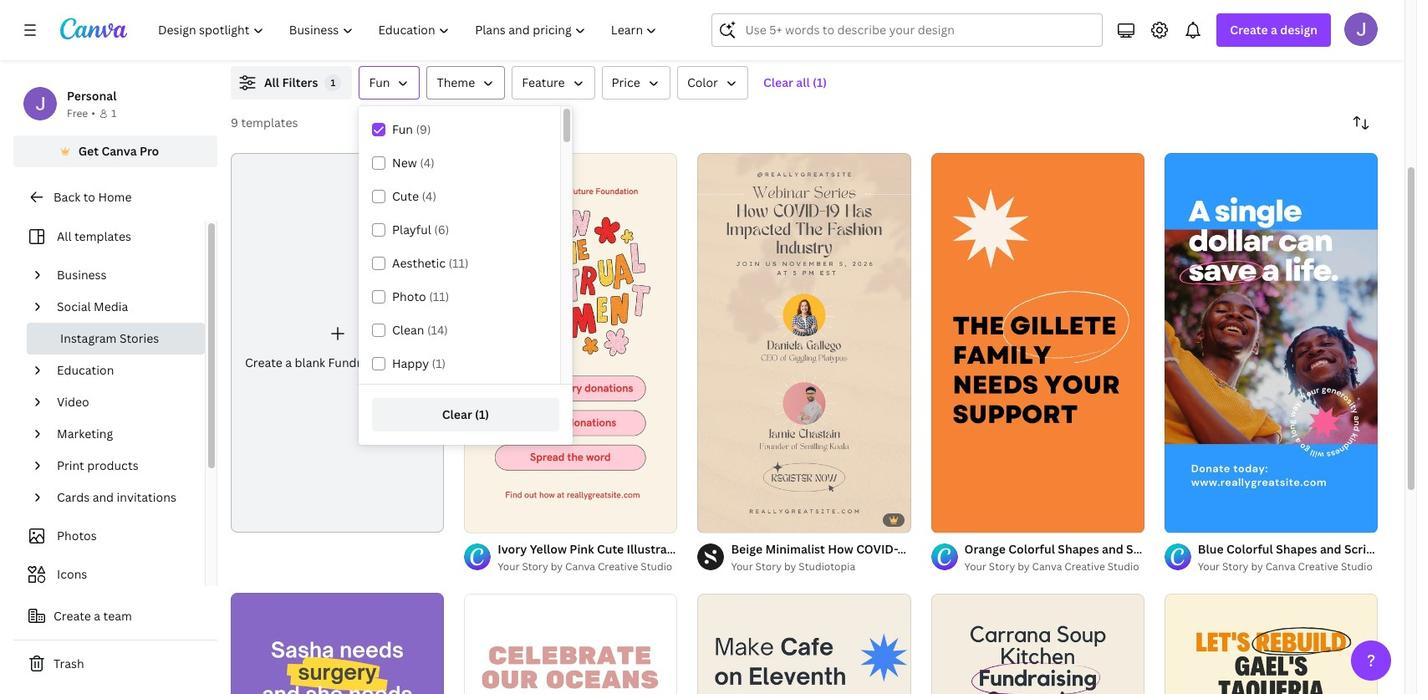 Task type: vqa. For each thing, say whether or not it's contained in the screenshot.
for
no



Task type: describe. For each thing, give the bounding box(es) containing it.
social
[[57, 299, 91, 315]]

stories
[[120, 330, 159, 346]]

social media link
[[50, 291, 195, 323]]

story for cream, fuchsia and teal colorful shapes and scribbles financial emergencies fundraising instagram story "image"
[[989, 559, 1016, 574]]

instagram stories
[[60, 330, 159, 346]]

trash link
[[13, 647, 217, 681]]

personal
[[67, 88, 117, 104]]

studiotopia
[[799, 559, 856, 574]]

1 of 3 link
[[932, 153, 1145, 533]]

1 for 1 of 3
[[943, 513, 948, 525]]

by for cream and blue colorful shapes and scribbles business and entrepreneurship fundraising instagram story image
[[785, 559, 797, 574]]

creative for the blue colorful shapes and scribbles financial emergencies fundraising instagram story image
[[1299, 559, 1339, 574]]

business link
[[50, 259, 195, 291]]

Sort by button
[[1345, 106, 1379, 140]]

photos
[[57, 528, 97, 544]]

cute (4)
[[392, 188, 437, 204]]

create a team
[[54, 608, 132, 624]]

fundraising instagram stories templates image
[[1022, 0, 1379, 46]]

templates for all templates
[[74, 228, 131, 244]]

back to home link
[[13, 181, 217, 214]]

print products link
[[50, 450, 195, 482]]

new
[[392, 155, 417, 171]]

aesthetic (11)
[[392, 255, 469, 271]]

photo
[[392, 289, 426, 304]]

studio for cream, fuchsia and teal colorful shapes and scribbles financial emergencies fundraising instagram story "image"
[[1108, 559, 1140, 574]]

clear all (1)
[[764, 74, 827, 90]]

a for blank
[[286, 355, 292, 370]]

ivory yellow pink cute illustrative fundraising / donation opportunities instagram story image
[[464, 153, 678, 533]]

purple and yellow colorful shapes and scribbles animals fundraising instagram story image
[[231, 593, 444, 694]]

filters
[[282, 74, 318, 90]]

blank
[[295, 355, 326, 370]]

all
[[797, 74, 810, 90]]

video
[[57, 394, 89, 410]]

(4) for cute (4)
[[422, 188, 437, 204]]

create for create a design
[[1231, 22, 1269, 38]]

(1) inside button
[[813, 74, 827, 90]]

create a blank fundraising instagram story
[[245, 355, 487, 370]]

9
[[231, 115, 238, 130]]

free •
[[67, 106, 95, 120]]

blue colorful shapes and scribbles financial emergencies fundraising instagram story image
[[1165, 153, 1379, 533]]

home
[[98, 189, 132, 205]]

price button
[[602, 66, 671, 100]]

9 templates
[[231, 115, 298, 130]]

education
[[57, 362, 114, 378]]

photos link
[[23, 520, 195, 552]]

clean (14)
[[392, 322, 448, 338]]

get canva pro button
[[13, 136, 217, 167]]

create for create a team
[[54, 608, 91, 624]]

back
[[54, 189, 80, 205]]

(1) for happy (1)
[[432, 356, 446, 371]]

fun for fun (9)
[[392, 121, 413, 137]]

0 horizontal spatial instagram
[[60, 330, 117, 346]]

aesthetic
[[392, 255, 446, 271]]

color button
[[678, 66, 749, 100]]

create a team button
[[13, 600, 217, 633]]

products
[[87, 458, 139, 473]]

a for team
[[94, 608, 100, 624]]

yellow and orange colorful shapes and scribbles business and entrepreneurship fundraising instagram story image
[[1165, 594, 1379, 694]]

Search search field
[[746, 14, 1093, 46]]

fun (9)
[[392, 121, 431, 137]]

your for cream and blue colorful shapes and scribbles business and entrepreneurship fundraising instagram story image
[[731, 559, 753, 574]]

3
[[962, 513, 967, 525]]

studio for yellow and orange colorful shapes and scribbles business and entrepreneurship fundraising instagram story image
[[1342, 559, 1373, 574]]

2 your story by canva creative studio from the left
[[965, 559, 1140, 574]]

creative for ivory yellow pink cute illustrative fundraising / donation opportunities instagram story image
[[598, 559, 639, 574]]

team
[[103, 608, 132, 624]]

all for all filters
[[264, 74, 279, 90]]

color
[[688, 74, 719, 90]]

2 creative from the left
[[1065, 559, 1106, 574]]

story for the pink surf splash world oceans day your story image
[[522, 559, 549, 574]]

marketing link
[[50, 418, 195, 450]]

fundraising
[[328, 355, 394, 370]]

•
[[91, 106, 95, 120]]

top level navigation element
[[147, 13, 672, 47]]

media
[[94, 299, 128, 315]]

feature
[[522, 74, 565, 90]]

your story by studiotopia link
[[731, 559, 911, 575]]

clean
[[392, 322, 424, 338]]

canva for yellow and orange colorful shapes and scribbles business and entrepreneurship fundraising instagram story image
[[1266, 559, 1296, 574]]

2 your story by canva creative studio link from the left
[[965, 559, 1145, 575]]

by for cream, fuchsia and teal colorful shapes and scribbles financial emergencies fundraising instagram story "image"
[[1018, 559, 1030, 574]]

canva for cream, fuchsia and teal colorful shapes and scribbles financial emergencies fundraising instagram story "image"
[[1033, 559, 1063, 574]]

your story by studiotopia
[[731, 559, 856, 574]]

1 for 1 filter options selected element
[[331, 76, 336, 89]]

price
[[612, 74, 641, 90]]

a for design
[[1272, 22, 1278, 38]]

of
[[950, 513, 960, 525]]

photo (11)
[[392, 289, 449, 304]]

(11) for photo (11)
[[429, 289, 449, 304]]

create a design
[[1231, 22, 1318, 38]]

beige minimalist how covid-19 has impacted the fashion industry webinar promotion instagram story image
[[698, 153, 911, 533]]

clear all (1) button
[[755, 66, 836, 100]]

clear (1)
[[442, 407, 490, 422]]

your story by canva creative studio for ivory yellow pink cute illustrative fundraising / donation opportunities instagram story image
[[498, 559, 673, 574]]



Task type: locate. For each thing, give the bounding box(es) containing it.
your story by canva creative studio link up yellow and orange colorful shapes and scribbles business and entrepreneurship fundraising instagram story image
[[1199, 559, 1379, 575]]

create for create a blank fundraising instagram story
[[245, 355, 283, 370]]

0 horizontal spatial (1)
[[432, 356, 446, 371]]

your story by canva creative studio link up cream, fuchsia and teal colorful shapes and scribbles financial emergencies fundraising instagram story "image"
[[965, 559, 1145, 575]]

templates for 9 templates
[[241, 115, 298, 130]]

and
[[93, 489, 114, 505]]

(9)
[[416, 121, 431, 137]]

0 vertical spatial instagram
[[60, 330, 117, 346]]

1 vertical spatial create
[[245, 355, 283, 370]]

4 your from the left
[[1199, 559, 1221, 574]]

a left team
[[94, 608, 100, 624]]

3 your story by canva creative studio link from the left
[[1199, 559, 1379, 575]]

1 horizontal spatial 1
[[331, 76, 336, 89]]

create inside create a blank fundraising instagram story element
[[245, 355, 283, 370]]

clear left all
[[764, 74, 794, 90]]

0 horizontal spatial clear
[[442, 407, 472, 422]]

0 horizontal spatial studio
[[641, 559, 673, 574]]

templates down "back to home" at left
[[74, 228, 131, 244]]

0 horizontal spatial create
[[54, 608, 91, 624]]

3 your story by canva creative studio from the left
[[1199, 559, 1373, 574]]

0 horizontal spatial 1
[[111, 106, 116, 120]]

1 vertical spatial (4)
[[422, 188, 437, 204]]

jacob simon image
[[1345, 13, 1379, 46]]

2 studio from the left
[[1108, 559, 1140, 574]]

1 vertical spatial templates
[[74, 228, 131, 244]]

clear for clear all (1)
[[764, 74, 794, 90]]

1 vertical spatial clear
[[442, 407, 472, 422]]

1 vertical spatial instagram
[[397, 355, 453, 370]]

1 vertical spatial fun
[[392, 121, 413, 137]]

2 horizontal spatial create
[[1231, 22, 1269, 38]]

1
[[331, 76, 336, 89], [111, 106, 116, 120], [943, 513, 948, 525]]

1 vertical spatial (11)
[[429, 289, 449, 304]]

3 creative from the left
[[1299, 559, 1339, 574]]

cards
[[57, 489, 90, 505]]

1 creative from the left
[[598, 559, 639, 574]]

1 horizontal spatial clear
[[764, 74, 794, 90]]

1 vertical spatial 1
[[111, 106, 116, 120]]

1 vertical spatial all
[[57, 228, 72, 244]]

fun inside button
[[369, 74, 390, 90]]

your story by canva creative studio up the pink surf splash world oceans day your story image
[[498, 559, 673, 574]]

1 horizontal spatial instagram
[[397, 355, 453, 370]]

create left "design"
[[1231, 22, 1269, 38]]

0 horizontal spatial fun
[[369, 74, 390, 90]]

canva up yellow and orange colorful shapes and scribbles business and entrepreneurship fundraising instagram story image
[[1266, 559, 1296, 574]]

print
[[57, 458, 84, 473]]

playful
[[392, 222, 432, 238]]

pink surf splash world oceans day your story image
[[464, 594, 678, 694]]

cards and invitations
[[57, 489, 176, 505]]

3 by from the left
[[1018, 559, 1030, 574]]

feature button
[[512, 66, 595, 100]]

(4) for new (4)
[[420, 155, 435, 171]]

studio for the pink surf splash world oceans day your story image
[[641, 559, 673, 574]]

0 vertical spatial (11)
[[449, 255, 469, 271]]

all left filters
[[264, 74, 279, 90]]

canva up cream, fuchsia and teal colorful shapes and scribbles financial emergencies fundraising instagram story "image"
[[1033, 559, 1063, 574]]

marketing
[[57, 426, 113, 442]]

a inside the "create a team" button
[[94, 608, 100, 624]]

1 horizontal spatial create
[[245, 355, 283, 370]]

create inside "create a design" dropdown button
[[1231, 22, 1269, 38]]

your for the pink surf splash world oceans day your story image
[[498, 559, 520, 574]]

by up the pink surf splash world oceans day your story image
[[551, 559, 563, 574]]

by up yellow and orange colorful shapes and scribbles business and entrepreneurship fundraising instagram story image
[[1252, 559, 1264, 574]]

2 horizontal spatial (1)
[[813, 74, 827, 90]]

by for yellow and orange colorful shapes and scribbles business and entrepreneurship fundraising instagram story image
[[1252, 559, 1264, 574]]

2 your from the left
[[731, 559, 753, 574]]

cream and blue colorful shapes and scribbles business and entrepreneurship fundraising instagram story image
[[698, 594, 911, 694]]

0 horizontal spatial your story by canva creative studio link
[[498, 559, 678, 575]]

0 horizontal spatial templates
[[74, 228, 131, 244]]

video link
[[50, 386, 195, 418]]

(4)
[[420, 155, 435, 171], [422, 188, 437, 204]]

create left blank
[[245, 355, 283, 370]]

clear
[[764, 74, 794, 90], [442, 407, 472, 422]]

your inside your story by studiotopia link
[[731, 559, 753, 574]]

0 vertical spatial (4)
[[420, 155, 435, 171]]

1 vertical spatial a
[[286, 355, 292, 370]]

cards and invitations link
[[50, 482, 195, 514]]

1 filter options selected element
[[325, 74, 342, 91]]

create a blank fundraising instagram story link
[[231, 153, 487, 533]]

your story by canva creative studio
[[498, 559, 673, 574], [965, 559, 1140, 574], [1199, 559, 1373, 574]]

0 horizontal spatial your story by canva creative studio
[[498, 559, 673, 574]]

your for yellow and orange colorful shapes and scribbles business and entrepreneurship fundraising instagram story image
[[1199, 559, 1221, 574]]

1 horizontal spatial creative
[[1065, 559, 1106, 574]]

story
[[456, 355, 487, 370], [522, 559, 549, 574], [756, 559, 782, 574], [989, 559, 1016, 574], [1223, 559, 1249, 574]]

2 vertical spatial create
[[54, 608, 91, 624]]

theme button
[[427, 66, 505, 100]]

1 your story by canva creative studio link from the left
[[498, 559, 678, 575]]

your story by canva creative studio up yellow and orange colorful shapes and scribbles business and entrepreneurship fundraising instagram story image
[[1199, 559, 1373, 574]]

0 horizontal spatial all
[[57, 228, 72, 244]]

social media
[[57, 299, 128, 315]]

0 vertical spatial templates
[[241, 115, 298, 130]]

all filters
[[264, 74, 318, 90]]

canva left pro
[[102, 143, 137, 159]]

0 vertical spatial a
[[1272, 22, 1278, 38]]

theme
[[437, 74, 475, 90]]

2 horizontal spatial your story by canva creative studio
[[1199, 559, 1373, 574]]

clear for clear (1)
[[442, 407, 472, 422]]

instagram
[[60, 330, 117, 346], [397, 355, 453, 370]]

your for cream, fuchsia and teal colorful shapes and scribbles financial emergencies fundraising instagram story "image"
[[965, 559, 987, 574]]

happy
[[392, 356, 429, 371]]

0 vertical spatial fun
[[369, 74, 390, 90]]

1 horizontal spatial templates
[[241, 115, 298, 130]]

0 vertical spatial (1)
[[813, 74, 827, 90]]

education link
[[50, 355, 195, 386]]

2 horizontal spatial your story by canva creative studio link
[[1199, 559, 1379, 575]]

2 horizontal spatial a
[[1272, 22, 1278, 38]]

get canva pro
[[78, 143, 159, 159]]

your story by canva creative studio link for ivory yellow pink cute illustrative fundraising / donation opportunities instagram story image
[[498, 559, 678, 575]]

2 horizontal spatial 1
[[943, 513, 948, 525]]

icons
[[57, 566, 87, 582]]

design
[[1281, 22, 1318, 38]]

2 vertical spatial 1
[[943, 513, 948, 525]]

by for the pink surf splash world oceans day your story image
[[551, 559, 563, 574]]

to
[[83, 189, 95, 205]]

1 your story by canva creative studio from the left
[[498, 559, 673, 574]]

0 horizontal spatial creative
[[598, 559, 639, 574]]

instagram up the education on the left bottom
[[60, 330, 117, 346]]

1 left the of
[[943, 513, 948, 525]]

1 horizontal spatial all
[[264, 74, 279, 90]]

(11) down (6)
[[449, 255, 469, 271]]

all down the back
[[57, 228, 72, 244]]

2 horizontal spatial creative
[[1299, 559, 1339, 574]]

all templates
[[57, 228, 131, 244]]

fun button
[[359, 66, 420, 100]]

(1)
[[813, 74, 827, 90], [432, 356, 446, 371], [475, 407, 490, 422]]

your story by canva creative studio link for the blue colorful shapes and scribbles financial emergencies fundraising instagram story image
[[1199, 559, 1379, 575]]

print products
[[57, 458, 139, 473]]

4 by from the left
[[1252, 559, 1264, 574]]

(11)
[[449, 255, 469, 271], [429, 289, 449, 304]]

(1) for clear (1)
[[475, 407, 490, 422]]

by left studiotopia
[[785, 559, 797, 574]]

by
[[551, 559, 563, 574], [785, 559, 797, 574], [1018, 559, 1030, 574], [1252, 559, 1264, 574]]

clear inside button
[[442, 407, 472, 422]]

all for all templates
[[57, 228, 72, 244]]

(6)
[[434, 222, 450, 238]]

2 horizontal spatial studio
[[1342, 559, 1373, 574]]

1 studio from the left
[[641, 559, 673, 574]]

fun for fun
[[369, 74, 390, 90]]

by up cream, fuchsia and teal colorful shapes and scribbles financial emergencies fundraising instagram story "image"
[[1018, 559, 1030, 574]]

2 vertical spatial a
[[94, 608, 100, 624]]

templates
[[241, 115, 298, 130], [74, 228, 131, 244]]

your story by canva creative studio link
[[498, 559, 678, 575], [965, 559, 1145, 575], [1199, 559, 1379, 575]]

playful (6)
[[392, 222, 450, 238]]

(1) inside button
[[475, 407, 490, 422]]

by inside your story by studiotopia link
[[785, 559, 797, 574]]

icons link
[[23, 559, 195, 591]]

3 studio from the left
[[1342, 559, 1373, 574]]

all
[[264, 74, 279, 90], [57, 228, 72, 244]]

2 vertical spatial (1)
[[475, 407, 490, 422]]

back to home
[[54, 189, 132, 205]]

clear down happy (1)
[[442, 407, 472, 422]]

1 horizontal spatial your story by canva creative studio link
[[965, 559, 1145, 575]]

trash
[[54, 656, 84, 672]]

instagram down the clean (14)
[[397, 355, 453, 370]]

1 vertical spatial (1)
[[432, 356, 446, 371]]

0 vertical spatial all
[[264, 74, 279, 90]]

1 horizontal spatial a
[[286, 355, 292, 370]]

a
[[1272, 22, 1278, 38], [286, 355, 292, 370], [94, 608, 100, 624]]

1 horizontal spatial studio
[[1108, 559, 1140, 574]]

get
[[78, 143, 99, 159]]

1 by from the left
[[551, 559, 563, 574]]

0 vertical spatial create
[[1231, 22, 1269, 38]]

clear inside button
[[764, 74, 794, 90]]

canva for the pink surf splash world oceans day your story image
[[566, 559, 596, 574]]

story for cream and blue colorful shapes and scribbles business and entrepreneurship fundraising instagram story image
[[756, 559, 782, 574]]

creative
[[598, 559, 639, 574], [1065, 559, 1106, 574], [1299, 559, 1339, 574]]

1 right •
[[111, 106, 116, 120]]

0 horizontal spatial a
[[94, 608, 100, 624]]

your
[[498, 559, 520, 574], [731, 559, 753, 574], [965, 559, 987, 574], [1199, 559, 1221, 574]]

0 vertical spatial 1
[[331, 76, 336, 89]]

a inside create a blank fundraising instagram story element
[[286, 355, 292, 370]]

create a blank fundraising instagram story element
[[231, 153, 487, 533]]

1 horizontal spatial fun
[[392, 121, 413, 137]]

free
[[67, 106, 88, 120]]

(4) right new
[[420, 155, 435, 171]]

1 your from the left
[[498, 559, 520, 574]]

all inside 'all templates' link
[[57, 228, 72, 244]]

pro
[[140, 143, 159, 159]]

(4) right cute
[[422, 188, 437, 204]]

0 vertical spatial clear
[[764, 74, 794, 90]]

fun
[[369, 74, 390, 90], [392, 121, 413, 137]]

2 by from the left
[[785, 559, 797, 574]]

3 your from the left
[[965, 559, 987, 574]]

fun left (9)
[[392, 121, 413, 137]]

a left "design"
[[1272, 22, 1278, 38]]

your story by canva creative studio up cream, fuchsia and teal colorful shapes and scribbles financial emergencies fundraising instagram story "image"
[[965, 559, 1140, 574]]

story for yellow and orange colorful shapes and scribbles business and entrepreneurship fundraising instagram story image
[[1223, 559, 1249, 574]]

invitations
[[117, 489, 176, 505]]

cute
[[392, 188, 419, 204]]

1 horizontal spatial your story by canva creative studio
[[965, 559, 1140, 574]]

1 of 3
[[943, 513, 967, 525]]

new (4)
[[392, 155, 435, 171]]

None search field
[[712, 13, 1104, 47]]

your story by canva creative studio link up the pink surf splash world oceans day your story image
[[498, 559, 678, 575]]

templates right 9
[[241, 115, 298, 130]]

1 right filters
[[331, 76, 336, 89]]

fun right 1 filter options selected element
[[369, 74, 390, 90]]

happy (1)
[[392, 356, 446, 371]]

create
[[1231, 22, 1269, 38], [245, 355, 283, 370], [54, 608, 91, 624]]

cream, fuchsia and teal colorful shapes and scribbles financial emergencies fundraising instagram story image
[[932, 594, 1145, 694]]

create inside the "create a team" button
[[54, 608, 91, 624]]

business
[[57, 267, 107, 283]]

canva up the pink surf splash world oceans day your story image
[[566, 559, 596, 574]]

all templates link
[[23, 221, 195, 253]]

a left blank
[[286, 355, 292, 370]]

orange colorful shapes and scribbles medical needs fundraising instagram story image
[[932, 153, 1145, 533]]

create a design button
[[1217, 13, 1332, 47]]

(11) for aesthetic (11)
[[449, 255, 469, 271]]

1 horizontal spatial (1)
[[475, 407, 490, 422]]

your story by canva creative studio for the blue colorful shapes and scribbles financial emergencies fundraising instagram story image
[[1199, 559, 1373, 574]]

create down icons
[[54, 608, 91, 624]]

(11) right photo
[[429, 289, 449, 304]]

clear (1) button
[[372, 398, 560, 432]]

a inside "create a design" dropdown button
[[1272, 22, 1278, 38]]

(14)
[[427, 322, 448, 338]]

canva inside 'button'
[[102, 143, 137, 159]]



